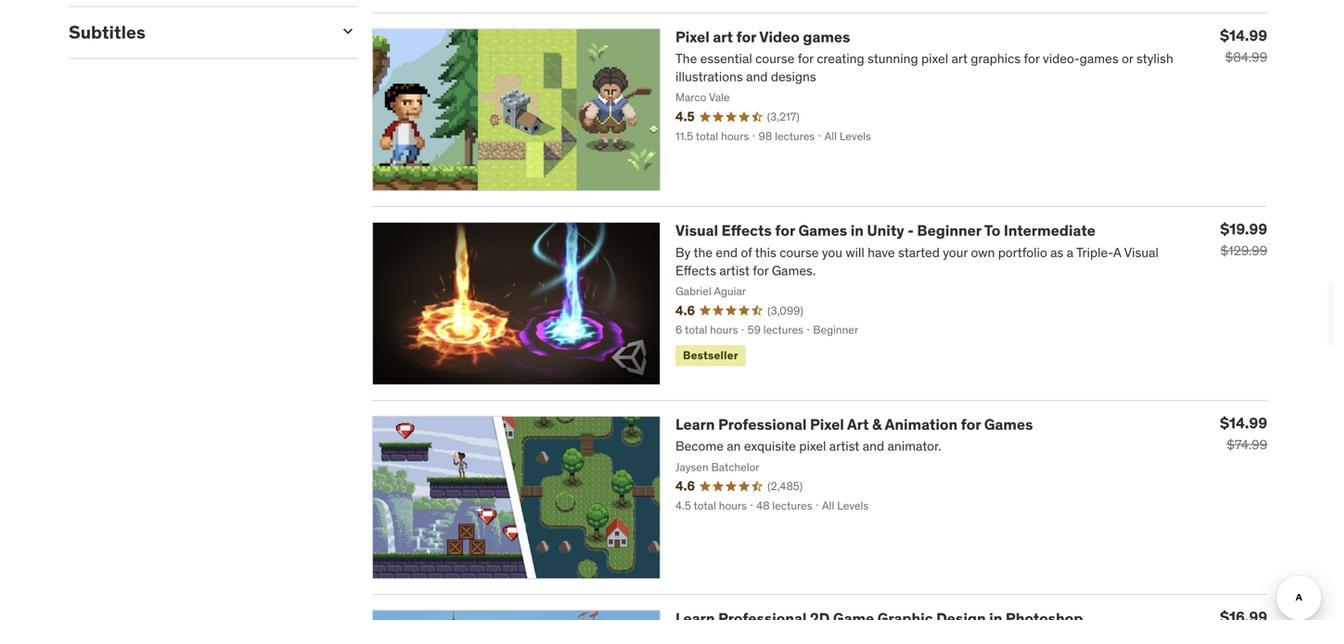 Task type: locate. For each thing, give the bounding box(es) containing it.
1 vertical spatial for
[[775, 221, 795, 240]]

0 horizontal spatial pixel
[[676, 27, 710, 46]]

games
[[799, 221, 848, 240], [985, 415, 1033, 434]]

for for games
[[775, 221, 795, 240]]

$14.99 for learn professional pixel art & animation for games
[[1220, 414, 1268, 433]]

learn professional pixel art & animation for games link
[[676, 415, 1033, 434]]

effects
[[722, 221, 772, 240]]

2 vertical spatial for
[[961, 415, 981, 434]]

for
[[737, 27, 757, 46], [775, 221, 795, 240], [961, 415, 981, 434]]

$19.99
[[1221, 220, 1268, 239]]

$14.99 up $84.99
[[1220, 26, 1268, 45]]

pixel left art at the right of page
[[676, 27, 710, 46]]

visual effects for games in unity - beginner to intermediate link
[[676, 221, 1096, 240]]

2 horizontal spatial for
[[961, 415, 981, 434]]

$74.99
[[1227, 436, 1268, 453]]

0 vertical spatial $14.99
[[1220, 26, 1268, 45]]

for right art at the right of page
[[737, 27, 757, 46]]

1 vertical spatial $14.99
[[1220, 414, 1268, 433]]

games right "animation" in the bottom right of the page
[[985, 415, 1033, 434]]

pixel
[[676, 27, 710, 46], [810, 415, 845, 434]]

art
[[847, 415, 869, 434]]

1 horizontal spatial for
[[775, 221, 795, 240]]

0 horizontal spatial for
[[737, 27, 757, 46]]

visual effects for games in unity - beginner to intermediate
[[676, 221, 1096, 240]]

$14.99 up $74.99
[[1220, 414, 1268, 433]]

$14.99
[[1220, 26, 1268, 45], [1220, 414, 1268, 433]]

0 vertical spatial for
[[737, 27, 757, 46]]

2 $14.99 from the top
[[1220, 414, 1268, 433]]

$14.99 $84.99
[[1220, 26, 1268, 65]]

0 horizontal spatial games
[[799, 221, 848, 240]]

1 horizontal spatial games
[[985, 415, 1033, 434]]

professional
[[719, 415, 807, 434]]

intermediate
[[1004, 221, 1096, 240]]

for right "animation" in the bottom right of the page
[[961, 415, 981, 434]]

pixel art for video games
[[676, 27, 851, 46]]

games left the in in the right top of the page
[[799, 221, 848, 240]]

for right effects
[[775, 221, 795, 240]]

pixel left the art at bottom
[[810, 415, 845, 434]]

pixel art for video games link
[[676, 27, 851, 46]]

subtitles
[[69, 21, 146, 43]]

1 $14.99 from the top
[[1220, 26, 1268, 45]]

0 vertical spatial games
[[799, 221, 848, 240]]

visual
[[676, 221, 719, 240]]

1 horizontal spatial pixel
[[810, 415, 845, 434]]



Task type: vqa. For each thing, say whether or not it's contained in the screenshot.


Task type: describe. For each thing, give the bounding box(es) containing it.
games
[[803, 27, 851, 46]]

animation
[[885, 415, 958, 434]]

subtitles button
[[69, 21, 324, 43]]

$14.99 $74.99
[[1220, 414, 1268, 453]]

$129.99
[[1221, 242, 1268, 259]]

learn
[[676, 415, 715, 434]]

$84.99
[[1226, 49, 1268, 65]]

art
[[713, 27, 733, 46]]

beginner
[[917, 221, 982, 240]]

1 vertical spatial games
[[985, 415, 1033, 434]]

in
[[851, 221, 864, 240]]

small image
[[339, 22, 357, 41]]

1 vertical spatial pixel
[[810, 415, 845, 434]]

$19.99 $129.99
[[1221, 220, 1268, 259]]

&
[[873, 415, 882, 434]]

$14.99 for pixel art for video games
[[1220, 26, 1268, 45]]

video
[[760, 27, 800, 46]]

-
[[908, 221, 914, 240]]

for for video
[[737, 27, 757, 46]]

learn professional pixel art & animation for games
[[676, 415, 1033, 434]]

0 vertical spatial pixel
[[676, 27, 710, 46]]

unity
[[867, 221, 905, 240]]

to
[[985, 221, 1001, 240]]



